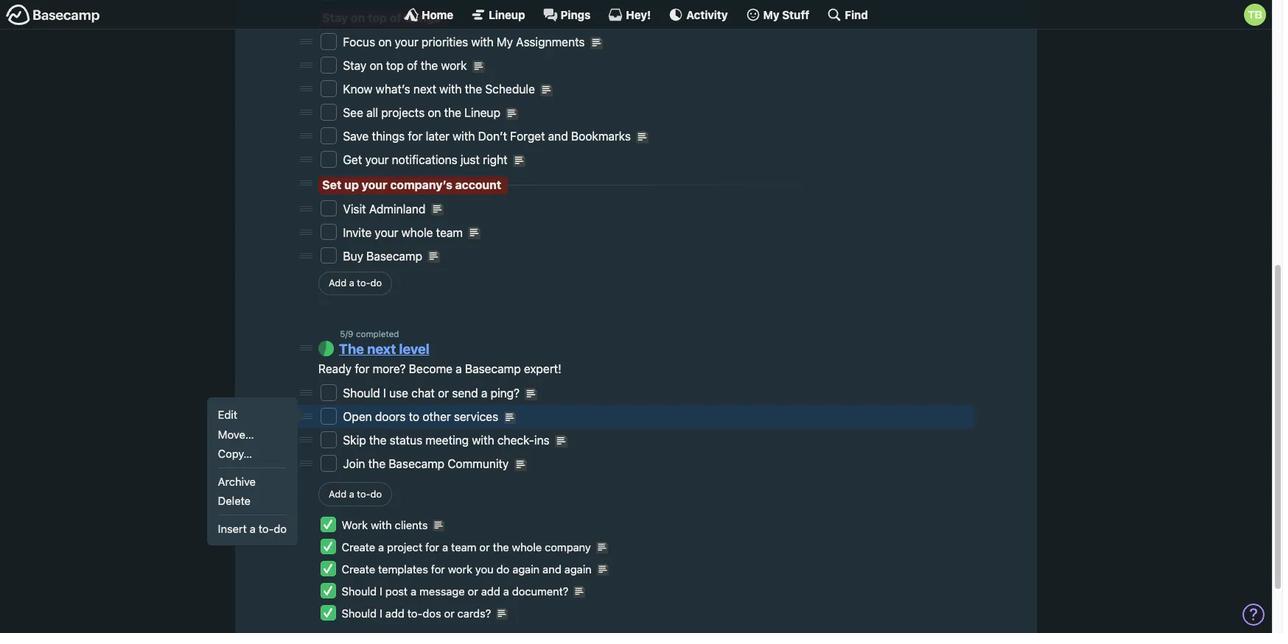 Task type: vqa. For each thing, say whether or not it's contained in the screenshot.
"Tyler is here!"
no



Task type: describe. For each thing, give the bounding box(es) containing it.
a up send
[[456, 363, 462, 376]]

clients
[[395, 519, 428, 532]]

2 add from the top
[[329, 489, 347, 500]]

buy basecamp
[[343, 250, 425, 263]]

with for meeting
[[472, 434, 494, 448]]

activity
[[686, 8, 728, 21]]

set
[[322, 178, 342, 191]]

0 vertical spatial team
[[436, 226, 463, 239]]

edit move… copy…
[[218, 409, 254, 461]]

ping?
[[491, 387, 520, 401]]

status
[[390, 434, 422, 448]]

home
[[422, 8, 453, 21]]

up
[[344, 178, 359, 191]]

for down the
[[355, 363, 370, 376]]

to
[[409, 411, 419, 424]]

edit link
[[214, 406, 290, 425]]

with for later
[[453, 130, 475, 143]]

stay for stay on top of the work
[[343, 59, 367, 72]]

stuff
[[782, 8, 810, 21]]

the right skip
[[369, 434, 386, 448]]

archive delete
[[218, 475, 256, 508]]

on for stay on top of things
[[351, 11, 365, 24]]

5/9 completed link
[[340, 330, 399, 339]]

lineup link
[[471, 7, 525, 22]]

for right the project
[[425, 541, 439, 554]]

assignments
[[516, 36, 585, 49]]

edit
[[218, 409, 237, 422]]

become
[[409, 363, 453, 376]]

your down visit adminland
[[375, 226, 398, 239]]

open doors to other services
[[343, 411, 501, 424]]

the
[[339, 341, 364, 357]]

home link
[[404, 7, 453, 22]]

my inside popup button
[[763, 8, 780, 21]]

on for focus on your priorities with my assignments
[[378, 36, 392, 49]]

should i add to-dos or cards?
[[342, 607, 494, 620]]

skip
[[343, 434, 366, 448]]

0 horizontal spatial whole
[[401, 226, 433, 239]]

a left document?
[[503, 585, 509, 598]]

your up 'stay on top of the work' link
[[395, 36, 418, 49]]

more?
[[373, 363, 406, 376]]

insert a to-do link
[[214, 520, 290, 539]]

and for bookmarks
[[548, 130, 568, 143]]

all
[[366, 106, 378, 120]]

archive link
[[214, 472, 290, 492]]

work
[[342, 519, 368, 532]]

a down the 'join'
[[349, 489, 354, 500]]

your right get
[[365, 154, 389, 167]]

archive
[[218, 475, 256, 489]]

create a project for a team or the whole company link
[[342, 541, 594, 554]]

to- down post at the bottom left of page
[[407, 607, 423, 620]]

activity link
[[669, 7, 728, 22]]

a right send
[[481, 387, 487, 401]]

hey! button
[[608, 7, 651, 22]]

see all projects on the lineup link
[[343, 106, 504, 120]]

stay on top of things
[[322, 11, 440, 24]]

a down work with clients link
[[378, 541, 384, 554]]

a up the create templates for work you do again and again link
[[442, 541, 448, 554]]

know what's next with the schedule link
[[343, 83, 538, 96]]

a down buy
[[349, 277, 354, 289]]

schedule
[[485, 83, 535, 96]]

should i add to-dos or cards? link
[[342, 607, 494, 620]]

should for should i post a message or add a document?
[[342, 585, 377, 598]]

2 add a to-do button from the top
[[318, 483, 392, 507]]

company's
[[390, 178, 452, 191]]

the left schedule
[[465, 83, 482, 96]]

ready for more? become a basecamp expert! link
[[318, 363, 562, 376]]

create templates for work you do again and again link
[[342, 563, 595, 576]]

set up your company's account link
[[322, 178, 501, 191]]

i for add
[[380, 607, 382, 620]]

i for post
[[380, 585, 382, 598]]

should for should i add to-dos or cards?
[[342, 607, 377, 620]]

find
[[845, 8, 868, 21]]

5/9
[[340, 330, 353, 339]]

tim burton image
[[1244, 4, 1266, 26]]

other
[[423, 411, 451, 424]]

1 vertical spatial team
[[451, 541, 476, 554]]

the next level link
[[339, 341, 429, 357]]

with right work
[[371, 519, 392, 532]]

0 horizontal spatial my
[[497, 36, 513, 49]]

should i post a message or add a document? link
[[342, 585, 571, 598]]

set up your company's account
[[322, 178, 501, 191]]

project
[[387, 541, 422, 554]]

0 vertical spatial things
[[404, 11, 440, 24]]

should i post a message or add a document?
[[342, 585, 571, 598]]

1 vertical spatial basecamp
[[465, 363, 521, 376]]

insert a to-do
[[218, 522, 287, 536]]

community
[[448, 458, 509, 471]]

pings
[[561, 8, 591, 21]]

for up message
[[431, 563, 445, 576]]

meeting
[[426, 434, 469, 448]]

the up "know what's next with the schedule"
[[421, 59, 438, 72]]

1 vertical spatial lineup
[[465, 106, 500, 120]]

work with clients
[[342, 519, 431, 532]]

check-
[[497, 434, 534, 448]]

later
[[426, 130, 450, 143]]

stay on top of the work
[[343, 59, 470, 72]]

0 horizontal spatial next
[[367, 341, 396, 357]]

1 add from the top
[[329, 277, 347, 289]]

invite your whole team
[[343, 226, 466, 239]]

doors
[[375, 411, 406, 424]]

ready
[[318, 363, 352, 376]]

send
[[452, 387, 478, 401]]

cards?
[[457, 607, 491, 620]]

know
[[343, 83, 373, 96]]

save things for later with don't forget and bookmarks link
[[343, 130, 634, 143]]

my stuff button
[[746, 7, 810, 22]]

the right the 'join'
[[368, 458, 386, 471]]

and for again
[[543, 563, 561, 576]]

a right post at the bottom left of page
[[411, 585, 417, 598]]

visit
[[343, 203, 366, 216]]

see all projects on the lineup
[[343, 106, 504, 120]]

save things for later with don't forget and bookmarks
[[343, 130, 634, 143]]

invite your whole team link
[[343, 226, 466, 239]]

know what's next with the schedule
[[343, 83, 538, 96]]

create templates for work you do again and again
[[342, 563, 595, 576]]

ins
[[534, 434, 550, 448]]

create for create templates for work you do again and again
[[342, 563, 375, 576]]

or up the you
[[479, 541, 490, 554]]

post
[[385, 585, 408, 598]]

the next level
[[339, 341, 429, 357]]

delete link
[[214, 492, 290, 511]]

skip the status meeting with check-ins
[[343, 434, 553, 448]]

to- for 1st add a to-do button
[[357, 277, 370, 289]]

get
[[343, 154, 362, 167]]



Task type: locate. For each thing, give the bounding box(es) containing it.
again down company
[[564, 563, 592, 576]]

create a project for a team or the whole company
[[342, 541, 594, 554]]

what's
[[376, 83, 410, 96]]

0 vertical spatial add
[[329, 277, 347, 289]]

whole left company
[[512, 541, 542, 554]]

1 add a to-do button from the top
[[318, 272, 392, 296]]

open
[[343, 411, 372, 424]]

to- down buy
[[357, 277, 370, 289]]

expert!
[[524, 363, 562, 376]]

1 horizontal spatial add
[[481, 585, 500, 598]]

stay
[[322, 11, 348, 24], [343, 59, 367, 72]]

1 vertical spatial next
[[367, 341, 396, 357]]

hey!
[[626, 8, 651, 21]]

copy… link
[[214, 445, 290, 464]]

0 vertical spatial and
[[548, 130, 568, 143]]

to- down delete "link"
[[259, 522, 274, 536]]

notifications
[[392, 154, 457, 167]]

the down know what's next with the schedule link
[[444, 106, 461, 120]]

0 vertical spatial stay
[[322, 11, 348, 24]]

1 horizontal spatial next
[[413, 83, 436, 96]]

1 add a to-do from the top
[[329, 277, 382, 289]]

stay up know
[[343, 59, 367, 72]]

1 vertical spatial add a to-do button
[[318, 483, 392, 507]]

0 vertical spatial next
[[413, 83, 436, 96]]

2 vertical spatial basecamp
[[389, 458, 445, 471]]

whole down adminland
[[401, 226, 433, 239]]

0 vertical spatial lineup
[[489, 8, 525, 21]]

again up document?
[[512, 563, 540, 576]]

delete
[[218, 495, 251, 508]]

don't
[[478, 130, 507, 143]]

ready for more? become a basecamp expert!
[[318, 363, 562, 376]]

on up what's
[[370, 59, 383, 72]]

again
[[512, 563, 540, 576], [564, 563, 592, 576]]

1 horizontal spatial whole
[[512, 541, 542, 554]]

add a to-do down the 'join'
[[329, 489, 382, 500]]

stay up focus in the left of the page
[[322, 11, 348, 24]]

work with clients link
[[342, 519, 431, 532]]

1 vertical spatial whole
[[512, 541, 542, 554]]

the up the you
[[493, 541, 509, 554]]

to- for insert a to-do link
[[259, 522, 274, 536]]

switch accounts image
[[6, 4, 100, 27]]

services
[[454, 411, 498, 424]]

0 vertical spatial my
[[763, 8, 780, 21]]

visit adminland link
[[343, 203, 429, 216]]

team up the create templates for work you do again and again link
[[451, 541, 476, 554]]

your right up
[[362, 178, 387, 191]]

1 again from the left
[[512, 563, 540, 576]]

1 vertical spatial and
[[543, 563, 561, 576]]

dos
[[423, 607, 441, 620]]

and up document?
[[543, 563, 561, 576]]

1 horizontal spatial my
[[763, 8, 780, 21]]

save
[[343, 130, 369, 143]]

focus
[[343, 36, 375, 49]]

should i use chat or send a ping? link
[[343, 387, 523, 401]]

0 vertical spatial should
[[343, 387, 380, 401]]

for left the later
[[408, 130, 423, 143]]

of left home link
[[390, 11, 401, 24]]

whole
[[401, 226, 433, 239], [512, 541, 542, 554]]

priorities
[[421, 36, 468, 49]]

buy
[[343, 250, 363, 263]]

things up priorities
[[404, 11, 440, 24]]

company
[[545, 541, 591, 554]]

invite
[[343, 226, 372, 239]]

with for priorities
[[471, 36, 494, 49]]

pings button
[[543, 7, 591, 22]]

2 vertical spatial i
[[380, 607, 382, 620]]

next up 'see all projects on the lineup' link
[[413, 83, 436, 96]]

do up work with clients link
[[370, 489, 382, 500]]

get your notifications just right
[[343, 154, 511, 167]]

find button
[[827, 7, 868, 22]]

of up what's
[[407, 59, 418, 72]]

visit adminland
[[343, 203, 429, 216]]

1 vertical spatial add
[[385, 607, 405, 620]]

0 vertical spatial whole
[[401, 226, 433, 239]]

i left 'use'
[[383, 387, 386, 401]]

bookmarks
[[571, 130, 631, 143]]

focus on your priorities with my assignments link
[[343, 36, 588, 49]]

1 vertical spatial create
[[342, 563, 375, 576]]

a right insert
[[250, 522, 256, 536]]

basecamp down the invite your whole team
[[366, 250, 422, 263]]

do for second add a to-do button from the top of the page
[[370, 489, 382, 500]]

top up focus in the left of the page
[[368, 11, 387, 24]]

next down the completed on the left of the page
[[367, 341, 396, 357]]

0 vertical spatial i
[[383, 387, 386, 401]]

should
[[343, 387, 380, 401], [342, 585, 377, 598], [342, 607, 377, 620]]

move… link
[[214, 425, 290, 445]]

team down company's
[[436, 226, 463, 239]]

basecamp down status
[[389, 458, 445, 471]]

add down the you
[[481, 585, 500, 598]]

document?
[[512, 585, 569, 598]]

1 vertical spatial stay
[[343, 59, 367, 72]]

do down the buy basecamp
[[370, 277, 382, 289]]

1 create from the top
[[342, 541, 375, 554]]

on for stay on top of the work
[[370, 59, 383, 72]]

0 vertical spatial add a to-do
[[329, 277, 382, 289]]

i down templates
[[380, 607, 382, 620]]

account
[[455, 178, 501, 191]]

things
[[404, 11, 440, 24], [372, 130, 405, 143]]

top up what's
[[386, 59, 404, 72]]

create
[[342, 541, 375, 554], [342, 563, 375, 576]]

to- down the 'join'
[[357, 489, 370, 500]]

basecamp up ping?
[[465, 363, 521, 376]]

or right dos
[[444, 607, 455, 620]]

join
[[343, 458, 365, 471]]

move…
[[218, 428, 254, 441]]

of for the
[[407, 59, 418, 72]]

0 vertical spatial basecamp
[[366, 250, 422, 263]]

add
[[329, 277, 347, 289], [329, 489, 347, 500]]

basecamp
[[366, 250, 422, 263], [465, 363, 521, 376], [389, 458, 445, 471]]

on up focus in the left of the page
[[351, 11, 365, 24]]

should left post at the bottom left of page
[[342, 585, 377, 598]]

with down lineup "link"
[[471, 36, 494, 49]]

2 vertical spatial should
[[342, 607, 377, 620]]

0 horizontal spatial add
[[385, 607, 405, 620]]

1 horizontal spatial again
[[564, 563, 592, 576]]

add a to-do button up work
[[318, 483, 392, 507]]

on down the stay on top of things
[[378, 36, 392, 49]]

1 vertical spatial things
[[372, 130, 405, 143]]

with up just
[[453, 130, 475, 143]]

my
[[763, 8, 780, 21], [497, 36, 513, 49]]

should up open
[[343, 387, 380, 401]]

stay on top of things link
[[322, 11, 440, 24]]

lineup up save things for later with don't forget and bookmarks
[[465, 106, 500, 120]]

right
[[483, 154, 508, 167]]

to- for second add a to-do button from the top of the page
[[357, 489, 370, 500]]

i for use
[[383, 387, 386, 401]]

message
[[419, 585, 465, 598]]

top for the
[[386, 59, 404, 72]]

open doors to other services link
[[343, 411, 501, 424]]

and right forget on the left
[[548, 130, 568, 143]]

with up 'see all projects on the lineup'
[[439, 83, 462, 96]]

just
[[461, 154, 480, 167]]

stay on top of the work link
[[343, 59, 470, 72]]

0 horizontal spatial of
[[390, 11, 401, 24]]

add
[[481, 585, 500, 598], [385, 607, 405, 620]]

chat
[[411, 387, 435, 401]]

or right the chat
[[438, 387, 449, 401]]

add down buy
[[329, 277, 347, 289]]

main element
[[0, 0, 1272, 29]]

do for insert a to-do link
[[274, 522, 287, 536]]

forget
[[510, 130, 545, 143]]

my left stuff
[[763, 8, 780, 21]]

5/9 completed
[[340, 330, 399, 339]]

work down priorities
[[441, 59, 467, 72]]

1 vertical spatial should
[[342, 585, 377, 598]]

work up should i post a message or add a document?
[[448, 563, 472, 576]]

top for things
[[368, 11, 387, 24]]

get your notifications just right link
[[343, 154, 511, 167]]

0 vertical spatial create
[[342, 541, 375, 554]]

with up community
[[472, 434, 494, 448]]

1 vertical spatial my
[[497, 36, 513, 49]]

1 vertical spatial of
[[407, 59, 418, 72]]

things down "projects"
[[372, 130, 405, 143]]

1 vertical spatial work
[[448, 563, 472, 576]]

0 vertical spatial work
[[441, 59, 467, 72]]

do down delete "link"
[[274, 522, 287, 536]]

0 horizontal spatial again
[[512, 563, 540, 576]]

my stuff
[[763, 8, 810, 21]]

1 horizontal spatial of
[[407, 59, 418, 72]]

i left post at the bottom left of page
[[380, 585, 382, 598]]

0 vertical spatial add a to-do button
[[318, 272, 392, 296]]

1 vertical spatial top
[[386, 59, 404, 72]]

you
[[475, 563, 494, 576]]

projects
[[381, 106, 425, 120]]

0 vertical spatial of
[[390, 11, 401, 24]]

1 vertical spatial add
[[329, 489, 347, 500]]

should i use chat or send a ping?
[[343, 387, 523, 401]]

add a to-do for 1st add a to-do button
[[329, 277, 382, 289]]

add down the 'join'
[[329, 489, 347, 500]]

should for should i use chat or send a ping?
[[343, 387, 380, 401]]

a
[[349, 277, 354, 289], [456, 363, 462, 376], [481, 387, 487, 401], [349, 489, 354, 500], [250, 522, 256, 536], [378, 541, 384, 554], [442, 541, 448, 554], [411, 585, 417, 598], [503, 585, 509, 598]]

work
[[441, 59, 467, 72], [448, 563, 472, 576]]

2 again from the left
[[564, 563, 592, 576]]

my down lineup "link"
[[497, 36, 513, 49]]

do for 1st add a to-do button
[[370, 277, 382, 289]]

1 vertical spatial add a to-do
[[329, 489, 382, 500]]

create for create a project for a team or the whole company
[[342, 541, 375, 554]]

join the basecamp community
[[343, 458, 512, 471]]

2 add a to-do from the top
[[329, 489, 382, 500]]

adminland
[[369, 203, 426, 216]]

to-
[[357, 277, 370, 289], [357, 489, 370, 500], [259, 522, 274, 536], [407, 607, 423, 620]]

add a to-do for second add a to-do button from the top of the page
[[329, 489, 382, 500]]

i
[[383, 387, 386, 401], [380, 585, 382, 598], [380, 607, 382, 620]]

do right the you
[[497, 563, 510, 576]]

add down post at the bottom left of page
[[385, 607, 405, 620]]

0 vertical spatial top
[[368, 11, 387, 24]]

add a to-do down buy
[[329, 277, 382, 289]]

1 vertical spatial i
[[380, 585, 382, 598]]

stay for stay on top of things
[[322, 11, 348, 24]]

should left dos
[[342, 607, 377, 620]]

on up the later
[[428, 106, 441, 120]]

add a to-do button down buy
[[318, 272, 392, 296]]

2 create from the top
[[342, 563, 375, 576]]

the
[[421, 59, 438, 72], [465, 83, 482, 96], [444, 106, 461, 120], [369, 434, 386, 448], [368, 458, 386, 471], [493, 541, 509, 554]]

of for things
[[390, 11, 401, 24]]

or up cards?
[[468, 585, 478, 598]]

lineup up "focus on your priorities with my assignments"
[[489, 8, 525, 21]]

lineup inside lineup "link"
[[489, 8, 525, 21]]

0 vertical spatial add
[[481, 585, 500, 598]]



